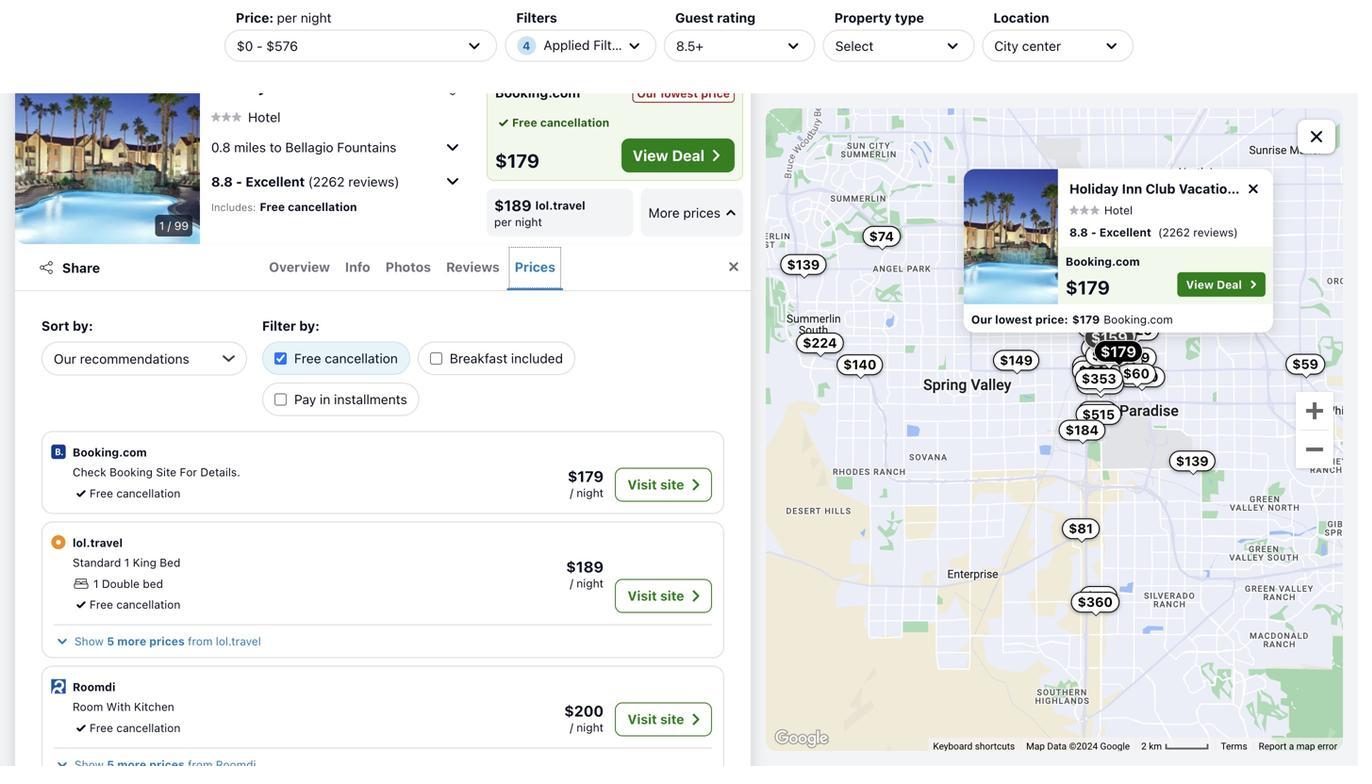 Task type: describe. For each thing, give the bounding box(es) containing it.
0 vertical spatial lol.travel
[[535, 199, 585, 212]]

$200 inside the $305 $151 $200 $60
[[1079, 359, 1114, 374]]

1 horizontal spatial filters
[[593, 37, 631, 53]]

roomdi image
[[50, 679, 67, 696]]

$159 button
[[1084, 326, 1135, 349]]

installments
[[334, 392, 407, 407]]

$200 / night
[[564, 703, 604, 735]]

0 horizontal spatial deal
[[672, 147, 705, 165]]

free down the "double"
[[90, 598, 113, 612]]

$179 inside $179 button
[[1101, 343, 1137, 361]]

sort by:
[[42, 318, 93, 334]]

1 vertical spatial lowest
[[661, 87, 698, 100]]

0 horizontal spatial view
[[633, 147, 668, 165]]

our lowest price
[[637, 87, 730, 100]]

holiday inn club vacations at desert club resort, (las vegas, usa) image
[[15, 68, 200, 244]]

inn for holiday inn club vacations at desert club re
[[1122, 181, 1143, 197]]

0.8
[[211, 139, 231, 155]]

0 horizontal spatial filters
[[516, 10, 557, 25]]

0 horizontal spatial $139
[[787, 257, 820, 272]]

our lowest price: $471
[[606, 9, 703, 42]]

info
[[345, 259, 370, 275]]

by: for filter by:
[[299, 318, 320, 334]]

0 horizontal spatial $139 button
[[780, 254, 827, 275]]

guest rating
[[675, 10, 756, 25]]

data
[[1047, 741, 1067, 753]]

included
[[511, 351, 563, 366]]

resort
[[520, 78, 568, 96]]

visit for $179
[[628, 477, 657, 493]]

rating
[[717, 10, 756, 25]]

booking.com down 4
[[495, 85, 580, 100]]

vacations for re
[[1179, 181, 1243, 197]]

1 vertical spatial prices
[[149, 635, 185, 648]]

map
[[1026, 741, 1045, 753]]

free cancellation for the free cancellation button below room with kitchen
[[90, 722, 181, 735]]

at for resort
[[410, 78, 426, 96]]

guest
[[675, 10, 714, 25]]

map
[[1297, 741, 1315, 753]]

free cancellation inside multi-select "list box"
[[294, 351, 398, 366]]

0.8 miles to bellagio fountains
[[211, 139, 397, 155]]

$184 button
[[1059, 420, 1105, 441]]

price: per night
[[236, 10, 332, 25]]

select
[[835, 38, 874, 54]]

cancellation inside multi-select "list box"
[[325, 351, 398, 366]]

breakfast included
[[450, 351, 563, 366]]

booking.com up $160
[[1066, 255, 1140, 268]]

$149
[[1000, 353, 1033, 368]]

0 vertical spatial bed
[[160, 557, 181, 570]]

overview button
[[262, 245, 338, 291]]

reviews button
[[439, 245, 507, 291]]

1 vertical spatial bed
[[143, 578, 163, 591]]

price: for $179
[[1036, 313, 1068, 326]]

cancellation down check booking site for details.
[[116, 487, 181, 500]]

$189 / night
[[566, 558, 604, 590]]

property
[[834, 10, 892, 25]]

1 vertical spatial $139 button
[[1169, 451, 1216, 472]]

1 vertical spatial (2262
[[1158, 226, 1190, 239]]

$200 button
[[1072, 356, 1120, 377]]

1 vertical spatial 8.8
[[1070, 226, 1088, 239]]

$151 button
[[1084, 335, 1128, 356]]

1 vertical spatial per
[[494, 216, 512, 229]]

$159
[[1091, 329, 1128, 347]]

standard 1 king bed
[[73, 557, 181, 570]]

holiday for holiday inn club vacations at desert club re
[[1070, 181, 1119, 197]]

$353
[[1082, 371, 1116, 387]]

$149 $353
[[1000, 353, 1116, 387]]

1 horizontal spatial $139
[[1176, 453, 1209, 469]]

free cancellation button down resort
[[495, 114, 610, 131]]

1 for /
[[159, 219, 164, 233]]

club left resort
[[482, 78, 516, 96]]

night for $189
[[577, 577, 604, 590]]

to
[[270, 139, 282, 155]]

shortcuts
[[975, 741, 1015, 753]]

share
[[62, 260, 100, 276]]

more
[[117, 635, 146, 648]]

$576
[[266, 38, 298, 54]]

4
[[523, 39, 530, 52]]

filter
[[262, 318, 296, 334]]

$89 button
[[1081, 338, 1121, 359]]

1 vertical spatial view
[[1186, 278, 1214, 291]]

1 horizontal spatial $229
[[1118, 323, 1153, 338]]

$138
[[1123, 294, 1156, 310]]

$81 button
[[1062, 519, 1100, 540]]

$184
[[1066, 423, 1099, 438]]

$151
[[1091, 338, 1121, 353]]

prices button
[[507, 245, 563, 291]]

1 for double
[[93, 578, 99, 591]]

$322 button
[[1110, 303, 1157, 324]]

$0 - $576
[[237, 38, 298, 54]]

price:
[[236, 10, 274, 25]]

0 horizontal spatial $229
[[1083, 376, 1118, 392]]

0 horizontal spatial excellent
[[246, 174, 305, 189]]

photos
[[385, 259, 431, 275]]

$189 for $189
[[494, 197, 532, 215]]

$360 button
[[1071, 593, 1120, 613]]

$240
[[1079, 363, 1114, 379]]

lowest for $179
[[995, 313, 1033, 326]]

reviews
[[446, 259, 500, 275]]

holiday inn club vacations at desert club resort image
[[964, 169, 1058, 305]]

pay in installments
[[294, 392, 407, 407]]

$60 button
[[1117, 364, 1156, 385]]

0 horizontal spatial lol.travel
[[73, 537, 123, 550]]

$53 button
[[1104, 352, 1143, 373]]

per night
[[494, 216, 542, 229]]

free down resort
[[512, 116, 537, 129]]

night for $200
[[577, 722, 604, 735]]

2
[[1141, 741, 1147, 753]]

show
[[75, 635, 104, 648]]

free cancellation button down room with kitchen
[[73, 720, 181, 737]]

$59 button
[[1286, 354, 1325, 375]]

0 horizontal spatial view deal button
[[621, 139, 735, 173]]

for
[[180, 466, 197, 479]]

breakfast
[[450, 351, 508, 366]]

2 vertical spatial lol.travel
[[216, 635, 261, 648]]

$322
[[1117, 305, 1151, 321]]

1 vertical spatial hotel button
[[1070, 204, 1133, 217]]

hotels.com
[[494, 9, 559, 23]]

1 / 99
[[159, 219, 189, 233]]

share button
[[26, 251, 111, 285]]

1 vertical spatial view deal
[[1186, 278, 1242, 291]]

visit site button for $200
[[615, 703, 712, 737]]

$515 inside "hotels.com $515"
[[494, 24, 531, 42]]

0 horizontal spatial reviews)
[[348, 174, 399, 189]]

by: for sort by:
[[73, 318, 93, 334]]

holiday inn club vacations at desert club re
[[1070, 181, 1358, 197]]

1 horizontal spatial view deal button
[[1178, 273, 1266, 297]]

applied filters
[[544, 37, 631, 53]]

booking
[[110, 466, 153, 479]]

visit site button for $189
[[615, 580, 712, 614]]

holiday inn club vacations at desert club resort
[[211, 78, 568, 96]]

club left close image
[[1146, 181, 1176, 197]]

report a map error link
[[1259, 741, 1338, 753]]

$160 button
[[1100, 292, 1146, 313]]

1 horizontal spatial excellent
[[1100, 226, 1152, 239]]

keyboard shortcuts button
[[933, 740, 1015, 753]]

0 horizontal spatial per
[[277, 10, 297, 25]]

0 horizontal spatial hotel button
[[211, 109, 281, 125]]

vacations for resort
[[334, 78, 406, 96]]

at for re
[[1246, 181, 1261, 197]]

$240 $128
[[1079, 363, 1116, 386]]

free down check
[[90, 487, 113, 500]]

visit for $200
[[628, 712, 657, 728]]

$60
[[1123, 366, 1150, 382]]

$249
[[1115, 350, 1150, 366]]

1 horizontal spatial deal
[[1217, 278, 1242, 291]]

0 vertical spatial $229 button
[[1112, 320, 1159, 341]]

$81
[[1069, 521, 1093, 537]]

close image
[[1245, 181, 1262, 198]]

1 horizontal spatial -
[[257, 38, 263, 54]]

our for $471
[[606, 9, 627, 23]]

hotel for the bottommost "hotel" "button"
[[1105, 204, 1133, 217]]

0 horizontal spatial view deal
[[633, 147, 705, 165]]

$89
[[1088, 341, 1115, 356]]



Task type: vqa. For each thing, say whether or not it's contained in the screenshot.
trivago logo
no



Task type: locate. For each thing, give the bounding box(es) containing it.
reviews) down fountains at the left top
[[348, 174, 399, 189]]

$360
[[1078, 595, 1113, 610]]

miles
[[234, 139, 266, 155]]

1 vertical spatial -
[[236, 174, 242, 189]]

desert left resort
[[429, 78, 479, 96]]

1 horizontal spatial 8.8
[[1070, 226, 1088, 239]]

hotel button up miles
[[211, 109, 281, 125]]

2 includes: from the top
[[211, 201, 256, 214]]

1 horizontal spatial 1
[[124, 557, 130, 570]]

info button
[[338, 245, 378, 291]]

0 vertical spatial desert
[[429, 78, 479, 96]]

$149 button
[[993, 350, 1040, 371]]

multi-select list box
[[262, 334, 724, 416]]

lowest up $149
[[995, 313, 1033, 326]]

bed
[[160, 557, 181, 570], [143, 578, 163, 591]]

$305 button
[[1089, 325, 1137, 346]]

1 horizontal spatial at
[[1246, 181, 1261, 197]]

2 horizontal spatial -
[[1091, 226, 1097, 239]]

$209
[[1124, 369, 1159, 385]]

2 horizontal spatial our
[[972, 313, 992, 326]]

by: right sort
[[73, 318, 93, 334]]

booking.com image
[[50, 444, 67, 461]]

four seasons hotel las vegas, (las vegas, usa) image
[[15, 0, 200, 60]]

view
[[633, 147, 668, 165], [1186, 278, 1214, 291]]

1 horizontal spatial our
[[637, 87, 658, 100]]

0 vertical spatial $229
[[1118, 323, 1153, 338]]

0 horizontal spatial at
[[410, 78, 426, 96]]

visit right "$179 / night"
[[628, 477, 657, 493]]

google
[[1100, 741, 1130, 753]]

booking.com
[[495, 85, 580, 100], [1066, 255, 1140, 268], [1104, 313, 1173, 326], [73, 446, 147, 459]]

$53
[[1110, 354, 1136, 370]]

$74 button
[[863, 226, 901, 247]]

8.8 - excellent (2262 reviews) up $138
[[1070, 226, 1238, 239]]

0 vertical spatial view deal
[[633, 147, 705, 165]]

filters up 4
[[516, 10, 557, 25]]

3 visit from the top
[[628, 712, 657, 728]]

$93 button
[[1078, 402, 1118, 422]]

bed right king
[[160, 557, 181, 570]]

0 vertical spatial -
[[257, 38, 263, 54]]

night for $179
[[577, 487, 604, 500]]

0 vertical spatial 1
[[159, 219, 164, 233]]

vacations
[[334, 78, 406, 96], [1179, 181, 1243, 197]]

our down holiday inn club vacations at desert club resort image
[[972, 313, 992, 326]]

includes: up $0
[[211, 19, 256, 31]]

1 horizontal spatial 8.8 - excellent (2262 reviews)
[[1070, 226, 1238, 239]]

free cancellation for the free cancellation button underneath the booking
[[90, 487, 181, 500]]

(2262 down "holiday inn club vacations at desert club re"
[[1158, 226, 1190, 239]]

more prices button
[[641, 189, 743, 237]]

1 horizontal spatial lol.travel
[[216, 635, 261, 648]]

2 visit site button from the top
[[615, 580, 712, 614]]

lowest inside our lowest price: $471
[[629, 9, 667, 23]]

our up $471
[[606, 9, 627, 23]]

club down the $576
[[297, 78, 331, 96]]

km
[[1149, 741, 1162, 753]]

free down room
[[90, 722, 113, 735]]

2 includes: free cancellation from the top
[[211, 200, 357, 214]]

$189
[[494, 197, 532, 215], [566, 558, 604, 576]]

0 vertical spatial includes: free cancellation
[[211, 18, 357, 31]]

visit site for $179
[[628, 477, 684, 493]]

2 visit from the top
[[628, 589, 657, 604]]

hotel
[[248, 109, 281, 125], [1105, 204, 1133, 217]]

report
[[1259, 741, 1287, 753]]

check booking site for details.
[[73, 466, 240, 479]]

visit right "$189 / night"
[[628, 589, 657, 604]]

$203
[[1084, 319, 1119, 335]]

$75 button
[[1079, 587, 1118, 607]]

0 vertical spatial hotel button
[[211, 109, 281, 125]]

$249 button
[[1109, 348, 1157, 369]]

hotels.com $515
[[494, 9, 559, 42]]

cancellation up installments
[[325, 351, 398, 366]]

0 vertical spatial visit site button
[[615, 468, 712, 502]]

1 left "99"
[[159, 219, 164, 233]]

1 horizontal spatial $515
[[1083, 407, 1115, 422]]

$515 down the hotels.com
[[494, 24, 531, 42]]

google image
[[771, 727, 833, 752]]

1 horizontal spatial holiday
[[1070, 181, 1119, 197]]

8.8
[[211, 174, 233, 189], [1070, 226, 1088, 239]]

0 horizontal spatial $200
[[564, 703, 604, 721]]

per up the $576
[[277, 10, 297, 25]]

1 vertical spatial price:
[[1036, 313, 1068, 326]]

free cancellation button
[[495, 114, 610, 131], [73, 485, 181, 502], [73, 597, 181, 614], [73, 720, 181, 737]]

excellent
[[246, 174, 305, 189], [1100, 226, 1152, 239]]

visit site button right "$189 / night"
[[615, 580, 712, 614]]

site right "$179 / night"
[[660, 477, 684, 493]]

0 horizontal spatial our
[[606, 9, 627, 23]]

0 vertical spatial $200
[[1079, 359, 1114, 374]]

1 vertical spatial $515
[[1083, 407, 1115, 422]]

8.8 - excellent (2262 reviews) down 0.8 miles to bellagio fountains
[[211, 174, 399, 189]]

$203 button
[[1078, 317, 1125, 338]]

1 horizontal spatial vacations
[[1179, 181, 1243, 197]]

2 vertical spatial our
[[972, 313, 992, 326]]

more
[[649, 205, 680, 220]]

1 horizontal spatial prices
[[683, 205, 721, 220]]

vacations left close image
[[1179, 181, 1243, 197]]

desert right close image
[[1264, 181, 1308, 197]]

1 includes: free cancellation from the top
[[211, 18, 357, 31]]

0 vertical spatial filters
[[516, 10, 557, 25]]

1 horizontal spatial $200
[[1079, 359, 1114, 374]]

price
[[701, 87, 730, 100]]

1 vertical spatial includes: free cancellation
[[211, 200, 357, 214]]

site for $200
[[660, 712, 684, 728]]

vacations inside button
[[334, 78, 406, 96]]

$95 button
[[1085, 369, 1124, 390]]

our down $471
[[637, 87, 658, 100]]

holiday for holiday inn club vacations at desert club resort
[[211, 78, 267, 96]]

0 horizontal spatial hotel
[[248, 109, 281, 125]]

visit right $200 / night
[[628, 712, 657, 728]]

3 visit site button from the top
[[615, 703, 712, 737]]

2 km button
[[1136, 739, 1215, 753]]

$515 button
[[1076, 405, 1122, 425]]

$515 up $184 at the right bottom of the page
[[1083, 407, 1115, 422]]

visit for $189
[[628, 589, 657, 604]]

- right $0
[[257, 38, 263, 54]]

vacations up fountains at the left top
[[334, 78, 406, 96]]

$140
[[843, 357, 877, 373]]

1 horizontal spatial desert
[[1264, 181, 1308, 197]]

includes: free cancellation
[[211, 18, 357, 31], [211, 200, 357, 214]]

our
[[606, 9, 627, 23], [637, 87, 658, 100], [972, 313, 992, 326]]

0 vertical spatial per
[[277, 10, 297, 25]]

at
[[410, 78, 426, 96], [1246, 181, 1261, 197]]

free cancellation button down 1 double bed
[[73, 597, 181, 614]]

view deal button up more prices
[[621, 139, 735, 173]]

visit site
[[628, 477, 684, 493], [628, 589, 684, 604], [628, 712, 684, 728]]

1 horizontal spatial $189
[[566, 558, 604, 576]]

visit
[[628, 477, 657, 493], [628, 589, 657, 604], [628, 712, 657, 728]]

lol.travel image
[[50, 534, 67, 551]]

sort
[[42, 318, 69, 334]]

hotel button right holiday inn club vacations at desert club resort image
[[1070, 204, 1133, 217]]

desert for resort
[[429, 78, 479, 96]]

$515 inside button
[[1083, 407, 1115, 422]]

more prices
[[649, 205, 721, 220]]

/ for $179
[[570, 487, 573, 500]]

0 vertical spatial lowest
[[629, 9, 667, 23]]

0 vertical spatial $189
[[494, 197, 532, 215]]

free cancellation for the free cancellation button below 1 double bed
[[90, 598, 181, 612]]

$240 button
[[1072, 361, 1120, 382]]

/ inside "$179 / night"
[[570, 487, 573, 500]]

night inside $200 / night
[[577, 722, 604, 735]]

1 vertical spatial desert
[[1264, 181, 1308, 197]]

by: right filter
[[299, 318, 320, 334]]

lol.travel right from on the bottom left of page
[[216, 635, 261, 648]]

visit site right $200 / night
[[628, 712, 684, 728]]

lowest left price at top
[[661, 87, 698, 100]]

visit site button for $179
[[615, 468, 712, 502]]

site for $189
[[660, 589, 684, 604]]

$353 button
[[1075, 369, 1123, 390]]

our lowest price: $179 booking.com
[[972, 313, 1173, 326]]

$250 button
[[1088, 322, 1136, 342]]

hotel inside "button"
[[248, 109, 281, 125]]

0 vertical spatial vacations
[[334, 78, 406, 96]]

site right "$189 / night"
[[660, 589, 684, 604]]

2 horizontal spatial 1
[[159, 219, 164, 233]]

price: inside our lowest price: $471
[[670, 9, 703, 23]]

Breakfast included checkbox
[[430, 353, 442, 365]]

1 vertical spatial $139
[[1176, 453, 1209, 469]]

2 visit site from the top
[[628, 589, 684, 604]]

view deal button right $138
[[1178, 273, 1266, 297]]

free cancellation up pay in installments
[[294, 351, 398, 366]]

1 left king
[[124, 557, 130, 570]]

1 visit from the top
[[628, 477, 657, 493]]

our for $179
[[972, 313, 992, 326]]

hotel up to
[[248, 109, 281, 125]]

visit site button
[[615, 468, 712, 502], [615, 580, 712, 614], [615, 703, 712, 737]]

1 vertical spatial lol.travel
[[73, 537, 123, 550]]

0 horizontal spatial price:
[[670, 9, 703, 23]]

0 horizontal spatial holiday
[[211, 78, 267, 96]]

$210 button
[[1085, 346, 1131, 366]]

from
[[188, 635, 213, 648]]

desert for re
[[1264, 181, 1308, 197]]

(2262
[[308, 174, 345, 189], [1158, 226, 1190, 239]]

lowest up $471
[[629, 9, 667, 23]]

our inside our lowest price: $471
[[606, 9, 627, 23]]

/ inside "$189 / night"
[[570, 577, 573, 590]]

1 horizontal spatial by:
[[299, 318, 320, 334]]

filters
[[516, 10, 557, 25], [593, 37, 631, 53]]

$75
[[1086, 589, 1111, 605]]

- down miles
[[236, 174, 242, 189]]

/ for 1
[[168, 219, 171, 233]]

site left the 'for'
[[156, 466, 176, 479]]

a
[[1289, 741, 1294, 753]]

$189 for $189 / night
[[566, 558, 604, 576]]

free inside multi-select "list box"
[[294, 351, 321, 366]]

lowest for $471
[[629, 9, 667, 23]]

applied
[[544, 37, 590, 53]]

$179 button
[[1094, 340, 1143, 363]]

inn
[[270, 78, 293, 96], [1122, 181, 1143, 197]]

/ for $189
[[570, 577, 573, 590]]

1 horizontal spatial hotel
[[1105, 204, 1133, 217]]

0 horizontal spatial (2262
[[308, 174, 345, 189]]

$250
[[1095, 324, 1130, 340]]

$95
[[1092, 371, 1118, 387]]

0 vertical spatial excellent
[[246, 174, 305, 189]]

1 down standard
[[93, 578, 99, 591]]

0 vertical spatial $515
[[494, 24, 531, 42]]

1 vertical spatial 8.8 - excellent (2262 reviews)
[[1070, 226, 1238, 239]]

free cancellation down resort
[[512, 116, 610, 129]]

cancellation up the $576
[[288, 18, 357, 31]]

visit site button right "$179 / night"
[[615, 468, 712, 502]]

lol.travel up per night
[[535, 199, 585, 212]]

1 horizontal spatial hotel button
[[1070, 204, 1133, 217]]

1
[[159, 219, 164, 233], [124, 557, 130, 570], [93, 578, 99, 591]]

double
[[102, 578, 140, 591]]

price: up 8.5+
[[670, 9, 703, 23]]

cancellation down kitchen
[[116, 722, 181, 735]]

free up $0 - $576
[[260, 18, 285, 31]]

club left re
[[1311, 181, 1341, 197]]

map region
[[766, 108, 1343, 752]]

$229
[[1118, 323, 1153, 338], [1083, 376, 1118, 392]]

price: left $203
[[1036, 313, 1068, 326]]

0 vertical spatial deal
[[672, 147, 705, 165]]

filters right applied
[[593, 37, 631, 53]]

8.8 right holiday inn club vacations at desert club resort image
[[1070, 226, 1088, 239]]

per up reviews
[[494, 216, 512, 229]]

prices
[[683, 205, 721, 220], [149, 635, 185, 648]]

room
[[73, 701, 103, 714]]

0 horizontal spatial prices
[[149, 635, 185, 648]]

prices right more
[[683, 205, 721, 220]]

1 vertical spatial at
[[1246, 181, 1261, 197]]

bellagio
[[285, 139, 334, 155]]

hotel for left "hotel" "button"
[[248, 109, 281, 125]]

$189 up per night
[[494, 197, 532, 215]]

free cancellation for the free cancellation button below resort
[[512, 116, 610, 129]]

1 vertical spatial visit
[[628, 589, 657, 604]]

visit site for $200
[[628, 712, 684, 728]]

$189 down "$179 / night"
[[566, 558, 604, 576]]

0 vertical spatial visit
[[628, 477, 657, 493]]

holiday
[[211, 78, 267, 96], [1070, 181, 1119, 197]]

2 by: from the left
[[299, 318, 320, 334]]

0 vertical spatial 8.8
[[211, 174, 233, 189]]

$128 button
[[1076, 368, 1122, 389]]

hotel up $160
[[1105, 204, 1133, 217]]

free cancellation down room with kitchen
[[90, 722, 181, 735]]

visit site right "$189 / night"
[[628, 589, 684, 604]]

Pay in installments checkbox
[[274, 394, 287, 406]]

- right holiday inn club vacations at desert club resort image
[[1091, 226, 1097, 239]]

prices left from on the bottom left of page
[[149, 635, 185, 648]]

visit site button right $200 / night
[[615, 703, 712, 737]]

booking.com down $138 button
[[1104, 313, 1173, 326]]

prices inside button
[[683, 205, 721, 220]]

Free cancellation checkbox
[[274, 353, 287, 365]]

reviews) down "holiday inn club vacations at desert club re"
[[1194, 226, 1238, 239]]

1 by: from the left
[[73, 318, 93, 334]]

0 vertical spatial at
[[410, 78, 426, 96]]

0 vertical spatial reviews)
[[348, 174, 399, 189]]

0 horizontal spatial 8.8 - excellent (2262 reviews)
[[211, 174, 399, 189]]

tab list containing overview
[[111, 245, 713, 291]]

holiday inside button
[[211, 78, 267, 96]]

(2262 down 0.8 miles to bellagio fountains button
[[308, 174, 345, 189]]

cancellation down resort
[[540, 116, 610, 129]]

at inside button
[[410, 78, 426, 96]]

/ for $200
[[570, 722, 573, 735]]

includes: free cancellation up the $576
[[211, 18, 357, 31]]

1 visit site button from the top
[[615, 468, 712, 502]]

$59
[[1292, 357, 1319, 372]]

0 vertical spatial price:
[[670, 9, 703, 23]]

free right free cancellation checkbox
[[294, 351, 321, 366]]

visit site for $189
[[628, 589, 684, 604]]

photos button
[[378, 245, 439, 291]]

location
[[994, 10, 1049, 25]]

0 horizontal spatial vacations
[[334, 78, 406, 96]]

1 vertical spatial our
[[637, 87, 658, 100]]

night inside "$189 / night"
[[577, 577, 604, 590]]

1 visit site from the top
[[628, 477, 684, 493]]

includes: down 0.8
[[211, 201, 256, 214]]

8.8 - excellent (2262 reviews)
[[211, 174, 399, 189], [1070, 226, 1238, 239]]

1 vertical spatial $229 button
[[1077, 374, 1124, 395]]

0 horizontal spatial $189
[[494, 197, 532, 215]]

excellent down to
[[246, 174, 305, 189]]

excellent up $160
[[1100, 226, 1152, 239]]

site for $179
[[660, 477, 684, 493]]

free cancellation down the booking
[[90, 487, 181, 500]]

1 includes: from the top
[[211, 19, 256, 31]]

free cancellation button down the booking
[[73, 485, 181, 502]]

booking.com up check
[[73, 446, 147, 459]]

keyboard
[[933, 741, 973, 753]]

3 visit site from the top
[[628, 712, 684, 728]]

bed down king
[[143, 578, 163, 591]]

1 double bed
[[93, 578, 163, 591]]

cancellation down bellagio at top left
[[288, 200, 357, 214]]

lol.travel up standard
[[73, 537, 123, 550]]

1 vertical spatial reviews)
[[1194, 226, 1238, 239]]

center
[[1022, 38, 1061, 54]]

1 horizontal spatial reviews)
[[1194, 226, 1238, 239]]

free down to
[[260, 200, 285, 214]]

tab list
[[111, 245, 713, 291]]

1 horizontal spatial $139 button
[[1169, 451, 1216, 472]]

1 vertical spatial $200
[[564, 703, 604, 721]]

1 vertical spatial holiday
[[1070, 181, 1119, 197]]

8.8 down 0.8
[[211, 174, 233, 189]]

visit site right "$179 / night"
[[628, 477, 684, 493]]

inn inside holiday inn club vacations at desert club resort button
[[270, 78, 293, 96]]

$224
[[803, 335, 837, 351]]

1 vertical spatial inn
[[1122, 181, 1143, 197]]

1 vertical spatial $229
[[1083, 376, 1118, 392]]

error
[[1318, 741, 1338, 753]]

0 horizontal spatial -
[[236, 174, 242, 189]]

2 vertical spatial visit site
[[628, 712, 684, 728]]

2 vertical spatial -
[[1091, 226, 1097, 239]]

cancellation down 1 double bed
[[116, 598, 181, 612]]

desert inside button
[[429, 78, 479, 96]]

2 vertical spatial visit site button
[[615, 703, 712, 737]]

site right $200 / night
[[660, 712, 684, 728]]

1 horizontal spatial (2262
[[1158, 226, 1190, 239]]

night inside "$179 / night"
[[577, 487, 604, 500]]

free cancellation down 1 double bed
[[90, 598, 181, 612]]

0 horizontal spatial $515
[[494, 24, 531, 42]]

0 vertical spatial 8.8 - excellent (2262 reviews)
[[211, 174, 399, 189]]

/ inside $200 / night
[[570, 722, 573, 735]]

includes: free cancellation down to
[[211, 200, 357, 214]]

inn for holiday inn club vacations at desert club resort
[[270, 78, 293, 96]]

price: for $471
[[670, 9, 703, 23]]

0 vertical spatial visit site
[[628, 477, 684, 493]]

0 vertical spatial holiday
[[211, 78, 267, 96]]



